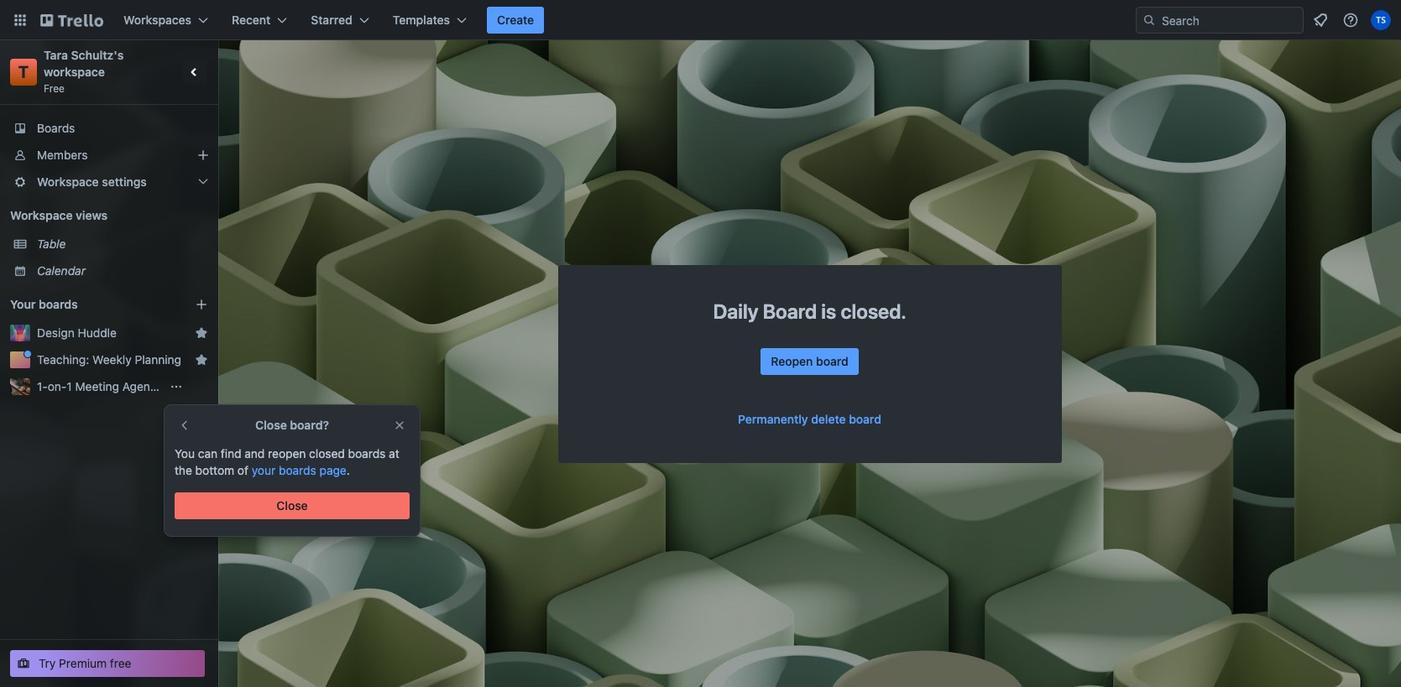 Task type: vqa. For each thing, say whether or not it's contained in the screenshot.
Starred Icon
yes



Task type: locate. For each thing, give the bounding box(es) containing it.
workspace
[[37, 175, 99, 189], [10, 208, 73, 223]]

1-on-1 meeting agenda link
[[37, 379, 164, 395]]

0 horizontal spatial boards
[[39, 297, 78, 312]]

boards link
[[0, 115, 218, 142]]

daily
[[713, 300, 759, 323]]

create button
[[487, 7, 544, 34]]

free
[[110, 657, 131, 671]]

tara
[[44, 48, 68, 62]]

page
[[320, 463, 347, 478]]

workspaces
[[123, 13, 191, 27]]

boards down reopen
[[279, 463, 316, 478]]

your boards page link
[[252, 463, 347, 478]]

permanently
[[738, 412, 808, 427]]

tara schultz's workspace free
[[44, 48, 127, 95]]

1 starred icon image from the top
[[195, 327, 208, 340]]

templates
[[393, 13, 450, 27]]

board?
[[290, 418, 329, 432]]

1-
[[37, 380, 48, 394]]

close
[[255, 418, 287, 432], [277, 499, 308, 513]]

1 vertical spatial workspace
[[10, 208, 73, 223]]

starred icon image right planning at the bottom of the page
[[195, 353, 208, 367]]

workspace up table
[[10, 208, 73, 223]]

0 vertical spatial board
[[816, 355, 849, 369]]

1 vertical spatial starred icon image
[[195, 353, 208, 367]]

boards up design
[[39, 297, 78, 312]]

templates button
[[383, 7, 477, 34]]

board right delete
[[849, 412, 882, 427]]

board actions menu image
[[170, 380, 183, 394]]

workspaces button
[[113, 7, 218, 34]]

reopen
[[771, 355, 813, 369]]

0 vertical spatial starred icon image
[[195, 327, 208, 340]]

teaching: weekly planning
[[37, 353, 181, 367]]

1 vertical spatial board
[[849, 412, 882, 427]]

0 horizontal spatial board
[[816, 355, 849, 369]]

1 horizontal spatial board
[[849, 412, 882, 427]]

open information menu image
[[1343, 12, 1359, 29]]

0 notifications image
[[1311, 10, 1331, 30]]

0 vertical spatial boards
[[39, 297, 78, 312]]

boards
[[39, 297, 78, 312], [348, 447, 386, 461], [279, 463, 316, 478]]

you
[[175, 447, 195, 461]]

board right reopen
[[816, 355, 849, 369]]

boards for your boards
[[39, 297, 78, 312]]

close inside button
[[277, 499, 308, 513]]

starred icon image down "add board" image
[[195, 327, 208, 340]]

workspace inside workspace settings popup button
[[37, 175, 99, 189]]

0 vertical spatial workspace
[[37, 175, 99, 189]]

board
[[816, 355, 849, 369], [849, 412, 882, 427]]

of
[[238, 463, 249, 478]]

your boards page .
[[252, 463, 350, 478]]

2 starred icon image from the top
[[195, 353, 208, 367]]

workspace down members
[[37, 175, 99, 189]]

calendar
[[37, 264, 86, 278]]

0 vertical spatial close
[[255, 418, 287, 432]]

daily board is closed.
[[713, 300, 907, 323]]

calendar link
[[37, 263, 208, 280]]

t link
[[10, 59, 37, 86]]

design
[[37, 326, 75, 340]]

1 horizontal spatial boards
[[279, 463, 316, 478]]

boards up .
[[348, 447, 386, 461]]

close down your boards page "link"
[[277, 499, 308, 513]]

starred button
[[301, 7, 379, 34]]

schultz's
[[71, 48, 124, 62]]

weekly
[[92, 353, 132, 367]]

search image
[[1143, 13, 1156, 27]]

free
[[44, 82, 65, 95]]

boards inside your boards with 3 items element
[[39, 297, 78, 312]]

design huddle
[[37, 326, 117, 340]]

your boards with 3 items element
[[10, 295, 170, 315]]

2 horizontal spatial boards
[[348, 447, 386, 461]]

1 vertical spatial close
[[277, 499, 308, 513]]

2 vertical spatial boards
[[279, 463, 316, 478]]

on-
[[48, 380, 67, 394]]

reopen board button
[[761, 349, 859, 376]]

workspace settings
[[37, 175, 147, 189]]

board
[[763, 300, 817, 323]]

close up reopen
[[255, 418, 287, 432]]

starred icon image
[[195, 327, 208, 340], [195, 353, 208, 367]]

workspace settings button
[[0, 169, 218, 196]]

1
[[67, 380, 72, 394]]

tara schultz's workspace link
[[44, 48, 127, 79]]

members
[[37, 148, 88, 162]]

permanently delete board button
[[738, 412, 882, 428]]

workspace for workspace views
[[10, 208, 73, 223]]

and
[[245, 447, 265, 461]]

close popover image
[[393, 419, 406, 432]]

1 vertical spatial boards
[[348, 447, 386, 461]]

the
[[175, 463, 192, 478]]

table
[[37, 237, 66, 251]]

agenda
[[122, 380, 164, 394]]

boards inside you can find and reopen closed boards at the bottom of
[[348, 447, 386, 461]]

teaching:
[[37, 353, 89, 367]]



Task type: describe. For each thing, give the bounding box(es) containing it.
can
[[198, 447, 218, 461]]

reopen board
[[771, 355, 849, 369]]

workspace views
[[10, 208, 108, 223]]

try
[[39, 657, 56, 671]]

members link
[[0, 142, 218, 169]]

close for close
[[277, 499, 308, 513]]

return to previous screen image
[[178, 419, 191, 432]]

premium
[[59, 657, 107, 671]]

boards
[[37, 121, 75, 135]]

t
[[18, 62, 29, 81]]

close button
[[175, 493, 410, 520]]

permanently delete board
[[738, 412, 882, 427]]

workspace navigation collapse icon image
[[183, 60, 207, 84]]

is
[[821, 300, 837, 323]]

primary element
[[0, 0, 1401, 40]]

table link
[[37, 236, 208, 253]]

add board image
[[195, 298, 208, 312]]

find
[[221, 447, 241, 461]]

try premium free button
[[10, 651, 205, 678]]

design huddle button
[[37, 325, 188, 342]]

meeting
[[75, 380, 119, 394]]

closed.
[[841, 300, 907, 323]]

delete
[[811, 412, 846, 427]]

closed
[[309, 447, 345, 461]]

boards for your boards page .
[[279, 463, 316, 478]]

close for close board?
[[255, 418, 287, 432]]

starred icon image for design huddle
[[195, 327, 208, 340]]

your boards
[[10, 297, 78, 312]]

workspace for workspace settings
[[37, 175, 99, 189]]

workspace
[[44, 65, 105, 79]]

settings
[[102, 175, 147, 189]]

starred
[[311, 13, 352, 27]]

back to home image
[[40, 7, 103, 34]]

bottom
[[195, 463, 234, 478]]

Search field
[[1156, 8, 1303, 33]]

close board?
[[255, 418, 329, 432]]

huddle
[[78, 326, 117, 340]]

at
[[389, 447, 399, 461]]

views
[[76, 208, 108, 223]]

your
[[252, 463, 276, 478]]

tara schultz (taraschultz7) image
[[1371, 10, 1391, 30]]

1-on-1 meeting agenda
[[37, 380, 164, 394]]

.
[[347, 463, 350, 478]]

starred icon image for teaching: weekly planning
[[195, 353, 208, 367]]

try premium free
[[39, 657, 131, 671]]

your
[[10, 297, 36, 312]]

reopen
[[268, 447, 306, 461]]

recent button
[[222, 7, 297, 34]]

planning
[[135, 353, 181, 367]]

teaching: weekly planning button
[[37, 352, 188, 369]]

create
[[497, 13, 534, 27]]

recent
[[232, 13, 271, 27]]

you can find and reopen closed boards at the bottom of
[[175, 447, 399, 478]]



